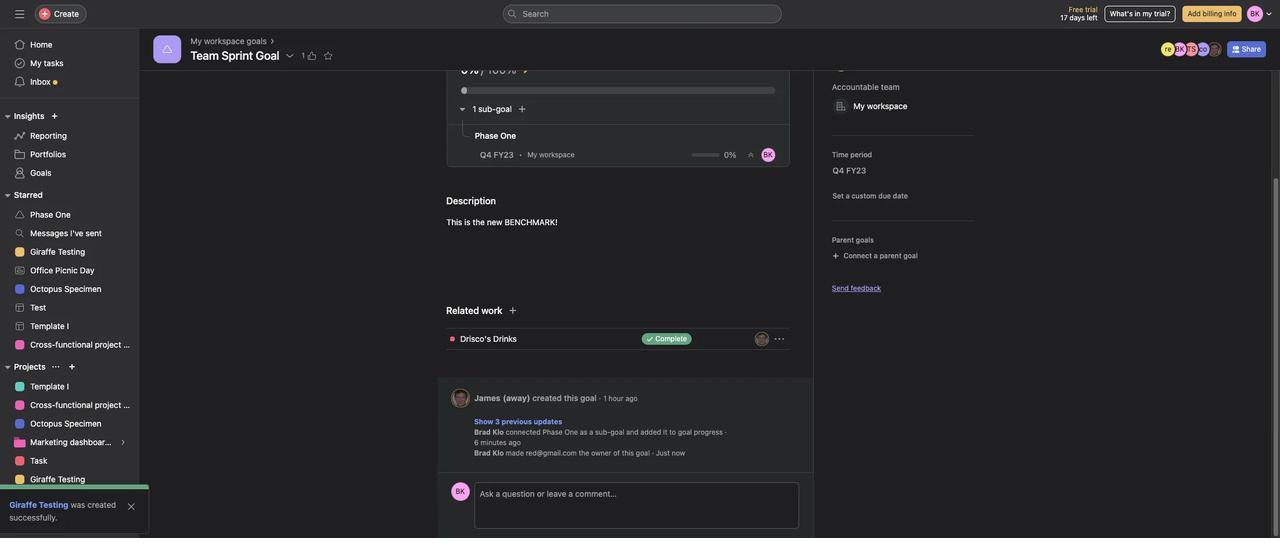 Task type: describe. For each thing, give the bounding box(es) containing it.
connected
[[506, 428, 541, 437]]

hide sidebar image
[[15, 9, 24, 19]]

trial
[[1086, 5, 1098, 14]]

share button
[[1228, 41, 1267, 58]]

2 vertical spatial giraffe testing
[[9, 500, 68, 510]]

1 horizontal spatial phase
[[475, 131, 498, 141]]

was
[[71, 500, 85, 510]]

my workspace goals link
[[191, 35, 267, 48]]

0 horizontal spatial ·
[[599, 393, 601, 403]]

marketing for marketing dashboard
[[30, 493, 68, 503]]

workspace for my workspace goals
[[204, 36, 245, 46]]

close image
[[127, 503, 136, 512]]

2 klo from the top
[[493, 449, 504, 458]]

global element
[[0, 28, 139, 98]]

1 button
[[298, 48, 320, 64]]

0 vertical spatial phase one
[[475, 131, 516, 141]]

6
[[474, 439, 479, 447]]

new image
[[51, 113, 58, 120]]

0 vertical spatial sub-
[[479, 104, 496, 114]]

fy23 for q4 fy23 • my workspace
[[494, 150, 514, 160]]

drinks
[[493, 334, 517, 344]]

invite
[[33, 518, 54, 528]]

parent goals
[[832, 236, 874, 245]]

1 horizontal spatial created
[[533, 393, 562, 403]]

test link
[[7, 299, 132, 317]]

1 inside the james (away) created this goal · 1 hour ago
[[604, 394, 607, 403]]

hour
[[609, 394, 624, 403]]

2 template i link from the top
[[7, 378, 132, 396]]

previous
[[502, 418, 532, 426]]

my
[[1143, 9, 1153, 18]]

1 horizontal spatial goals
[[856, 236, 874, 245]]

sent
[[86, 228, 102, 238]]

0 vertical spatial bk button
[[761, 148, 775, 162]]

due
[[879, 192, 891, 200]]

0 horizontal spatial ja button
[[451, 389, 470, 408]]

feedback
[[851, 284, 881, 293]]

giraffe testing inside starred element
[[30, 247, 85, 257]]

insights
[[14, 111, 44, 121]]

starred button
[[0, 188, 43, 202]]

related work
[[447, 306, 503, 316]]

to
[[670, 428, 676, 437]]

0 vertical spatial the
[[473, 217, 485, 227]]

brad klo link for connected
[[474, 428, 504, 437]]

as
[[580, 428, 588, 437]]

drisco's
[[460, 334, 491, 344]]

progress
[[694, 428, 723, 437]]

team
[[191, 49, 219, 62]]

custom
[[852, 192, 877, 200]]

this
[[447, 217, 462, 227]]

cross-functional project plan inside starred element
[[30, 340, 139, 350]]

my workspace
[[854, 101, 908, 111]]

add goal image
[[518, 105, 527, 114]]

2 vertical spatial giraffe testing link
[[9, 500, 68, 510]]

search list box
[[503, 5, 782, 23]]

testing inside projects element
[[58, 475, 85, 485]]

show options, current sort, top image
[[53, 364, 59, 371]]

1 horizontal spatial q4 fy23 button
[[825, 160, 886, 181]]

add billing info
[[1188, 9, 1237, 18]]

invite button
[[11, 513, 61, 534]]

my inside q4 fy23 • my workspace
[[528, 150, 538, 159]]

drisco's drinks link
[[460, 333, 623, 346]]

day
[[80, 266, 94, 275]]

giraffe for giraffe testing link to the middle
[[30, 475, 56, 485]]

template i for 1st 'template i' link from the bottom of the page
[[30, 382, 69, 392]]

complete
[[656, 335, 687, 343]]

0 horizontal spatial this
[[564, 393, 578, 403]]

set
[[833, 192, 844, 200]]

period
[[851, 150, 872, 159]]

template i for second 'template i' link from the bottom
[[30, 321, 69, 331]]

0 horizontal spatial q4 fy23 button
[[477, 149, 517, 162]]

a inside show 3 previous updates brad klo connected phase one as a sub-goal and added it to goal progress · 6 minutes ago brad klo made red@gmail.com the owner of this goal · just now
[[590, 428, 593, 437]]

free
[[1069, 5, 1084, 14]]

picnic
[[55, 266, 78, 275]]

send feedback link
[[832, 284, 881, 294]]

connect
[[844, 252, 872, 260]]

send
[[832, 284, 849, 293]]

q4 for q4 fy23
[[833, 166, 844, 175]]

search button
[[503, 5, 782, 23]]

goal inside button
[[904, 252, 918, 260]]

time
[[832, 150, 849, 159]]

2 cross-functional project plan link from the top
[[7, 396, 139, 415]]

my tasks link
[[7, 54, 132, 73]]

office picnic day link
[[7, 261, 132, 280]]

connect a parent goal
[[844, 252, 918, 260]]

task
[[30, 456, 47, 466]]

marketing dashboards
[[30, 437, 114, 447]]

phase one inside starred element
[[30, 210, 71, 220]]

0 vertical spatial phase one link
[[475, 130, 516, 142]]

0 vertical spatial my workspace button
[[828, 96, 927, 117]]

add
[[1188, 9, 1201, 18]]

free trial 17 days left
[[1061, 5, 1098, 22]]

0 horizontal spatial goals
[[247, 36, 267, 46]]

added
[[641, 428, 661, 437]]

1 for 1 sub-goal
[[473, 104, 476, 114]]

minutes
[[481, 439, 507, 447]]

show options image
[[285, 51, 295, 60]]

template for second 'template i' link from the bottom
[[30, 321, 65, 331]]

1 horizontal spatial ja button
[[754, 332, 770, 346]]

messages i've sent link
[[7, 224, 132, 243]]

what's in my trial? button
[[1105, 6, 1176, 22]]

team sprint goal
[[191, 49, 280, 62]]

was created successfully.
[[9, 500, 116, 523]]

portfolios
[[30, 149, 66, 159]]

plan inside projects element
[[123, 400, 139, 410]]

specimen inside starred element
[[64, 284, 102, 294]]

test
[[30, 303, 46, 313]]

ago inside the james (away) created this goal · 1 hour ago
[[626, 394, 638, 403]]

marketing for marketing dashboards
[[30, 437, 68, 447]]

show options image
[[775, 335, 784, 344]]

trial?
[[1155, 9, 1171, 18]]

new
[[487, 217, 503, 227]]

a for connect
[[874, 252, 878, 260]]

2 vertical spatial ·
[[652, 449, 654, 458]]

1 vertical spatial giraffe testing link
[[7, 471, 132, 489]]

reporting
[[30, 131, 67, 141]]

goals
[[30, 168, 51, 178]]

one inside starred element
[[55, 210, 71, 220]]

0 vertical spatial giraffe testing link
[[7, 243, 132, 261]]

goal left add goal image
[[496, 104, 512, 114]]

messages i've sent
[[30, 228, 102, 238]]

now
[[672, 449, 685, 458]]

accountable
[[832, 82, 879, 92]]

0% for 0% / 100%
[[461, 63, 479, 76]]

1 vertical spatial phase one link
[[7, 206, 132, 224]]

1 klo from the top
[[493, 428, 504, 437]]

time period
[[832, 150, 872, 159]]

starred element
[[0, 185, 139, 357]]

my tasks
[[30, 58, 64, 68]]

search
[[523, 9, 549, 19]]

just
[[656, 449, 670, 458]]

2 horizontal spatial ja
[[1211, 45, 1219, 53]]

this inside show 3 previous updates brad klo connected phase one as a sub-goal and added it to goal progress · 6 minutes ago brad klo made red@gmail.com the owner of this goal · just now
[[622, 449, 634, 458]]

insights element
[[0, 106, 139, 185]]

co
[[1199, 45, 1208, 53]]

is
[[465, 217, 471, 227]]

2 vertical spatial giraffe
[[9, 500, 37, 510]]

1 vertical spatial bk button
[[451, 483, 470, 501]]

the inside show 3 previous updates brad klo connected phase one as a sub-goal and added it to goal progress · 6 minutes ago brad klo made red@gmail.com the owner of this goal · just now
[[579, 449, 590, 458]]

billing
[[1203, 9, 1223, 18]]

messages
[[30, 228, 68, 238]]

17
[[1061, 13, 1068, 22]]

workspace for my workspace
[[867, 101, 908, 111]]

goal right to
[[678, 428, 692, 437]]

2 vertical spatial testing
[[39, 500, 68, 510]]

0% for 0%
[[724, 150, 737, 160]]

brad klo link for made
[[474, 449, 504, 458]]



Task type: vqa. For each thing, say whether or not it's contained in the screenshot.
second Mark complete image from the bottom
no



Task type: locate. For each thing, give the bounding box(es) containing it.
giraffe testing link up "picnic"
[[7, 243, 132, 261]]

template i inside starred element
[[30, 321, 69, 331]]

template i down the test
[[30, 321, 69, 331]]

home link
[[7, 35, 132, 54]]

project down test link
[[95, 340, 121, 350]]

one inside show 3 previous updates brad klo connected phase one as a sub-goal and added it to goal progress · 6 minutes ago brad klo made red@gmail.com the owner of this goal · just now
[[565, 428, 578, 437]]

2 cross-functional project plan from the top
[[30, 400, 139, 410]]

my left tasks
[[30, 58, 42, 68]]

office
[[30, 266, 53, 275]]

sub- right 1 sub-goal image
[[479, 104, 496, 114]]

marketing up successfully.
[[30, 493, 68, 503]]

1 vertical spatial cross-functional project plan link
[[7, 396, 139, 415]]

create
[[54, 9, 79, 19]]

0 vertical spatial brad
[[474, 428, 491, 437]]

0 vertical spatial ja
[[1211, 45, 1219, 53]]

specimen inside projects element
[[64, 419, 102, 429]]

cross- up "projects"
[[30, 340, 55, 350]]

1 vertical spatial phase one
[[30, 210, 71, 220]]

template
[[30, 321, 65, 331], [30, 382, 65, 392]]

cross-functional project plan inside projects element
[[30, 400, 139, 410]]

2 horizontal spatial bk
[[1176, 45, 1185, 53]]

1 vertical spatial ·
[[725, 428, 727, 437]]

giraffe down the task
[[30, 475, 56, 485]]

brad down 6
[[474, 449, 491, 458]]

giraffe testing link up successfully.
[[9, 500, 68, 510]]

ja button left "james" link
[[451, 389, 470, 408]]

1 horizontal spatial ja
[[758, 335, 766, 343]]

2 vertical spatial phase
[[543, 428, 563, 437]]

1 right 1 sub-goal image
[[473, 104, 476, 114]]

i inside starred element
[[67, 321, 69, 331]]

a inside 'set a custom due date' button
[[846, 192, 850, 200]]

2 horizontal spatial workspace
[[867, 101, 908, 111]]

0 vertical spatial 0%
[[461, 63, 479, 76]]

1 vertical spatial created
[[87, 500, 116, 510]]

klo
[[493, 428, 504, 437], [493, 449, 504, 458]]

1 vertical spatial fy23
[[847, 166, 867, 175]]

a inside connect a parent goal button
[[874, 252, 878, 260]]

ja
[[1211, 45, 1219, 53], [758, 335, 766, 343], [457, 394, 464, 403]]

1 vertical spatial plan
[[123, 400, 139, 410]]

1 template i from the top
[[30, 321, 69, 331]]

testing
[[58, 247, 85, 257], [58, 475, 85, 485], [39, 500, 68, 510]]

klo down minutes
[[493, 449, 504, 458]]

ja left "james" link
[[457, 394, 464, 403]]

template i down show options, current sort, top image
[[30, 382, 69, 392]]

0 vertical spatial klo
[[493, 428, 504, 437]]

1 horizontal spatial workspace
[[539, 150, 575, 159]]

1 vertical spatial brad
[[474, 449, 491, 458]]

2 octopus specimen from the top
[[30, 419, 102, 429]]

1 vertical spatial cross-
[[30, 400, 55, 410]]

task link
[[7, 452, 132, 471]]

2 cross- from the top
[[30, 400, 55, 410]]

project inside projects element
[[95, 400, 121, 410]]

phase one link up messages i've sent
[[7, 206, 132, 224]]

james (away) created this goal · 1 hour ago
[[474, 393, 638, 403]]

testing inside starred element
[[58, 247, 85, 257]]

date
[[893, 192, 908, 200]]

1 vertical spatial 1
[[473, 104, 476, 114]]

1 vertical spatial this
[[622, 449, 634, 458]]

cross-functional project plan link up new project or portfolio icon
[[7, 336, 139, 354]]

red@gmail.com
[[526, 449, 577, 458]]

ja left show options image
[[758, 335, 766, 343]]

octopus specimen down "picnic"
[[30, 284, 102, 294]]

set a custom due date button
[[830, 191, 911, 202]]

of
[[614, 449, 620, 458]]

left
[[1087, 13, 1098, 22]]

this is the new benchmark!
[[447, 217, 558, 227]]

ago right hour
[[626, 394, 638, 403]]

giraffe
[[30, 247, 56, 257], [30, 475, 56, 485], [9, 500, 37, 510]]

giraffe up successfully.
[[9, 500, 37, 510]]

workspace
[[204, 36, 245, 46], [867, 101, 908, 111], [539, 150, 575, 159]]

0 vertical spatial template i
[[30, 321, 69, 331]]

show 3 previous updates brad klo connected phase one as a sub-goal and added it to goal progress · 6 minutes ago brad klo made red@gmail.com the owner of this goal · just now
[[474, 418, 727, 458]]

1 horizontal spatial ago
[[626, 394, 638, 403]]

giraffe testing inside projects element
[[30, 475, 85, 485]]

1 sub-goal image
[[458, 105, 467, 114]]

i down test link
[[67, 321, 69, 331]]

cross-functional project plan link up the marketing dashboards
[[7, 396, 139, 415]]

1 left hour
[[604, 394, 607, 403]]

show 3 previous updates button
[[474, 417, 813, 428]]

0 vertical spatial plan
[[123, 340, 139, 350]]

a right set
[[846, 192, 850, 200]]

1 horizontal spatial the
[[579, 449, 590, 458]]

octopus inside starred element
[[30, 284, 62, 294]]

successfully.
[[9, 513, 57, 523]]

brad klo link
[[474, 428, 504, 437], [474, 449, 504, 458]]

1 cross- from the top
[[30, 340, 55, 350]]

1 i from the top
[[67, 321, 69, 331]]

project inside starred element
[[95, 340, 121, 350]]

giraffe testing up successfully.
[[9, 500, 68, 510]]

reporting link
[[7, 127, 132, 145]]

1 octopus from the top
[[30, 284, 62, 294]]

0 horizontal spatial phase one
[[30, 210, 71, 220]]

phase down the 1 sub-goal in the left top of the page
[[475, 131, 498, 141]]

octopus specimen link down "picnic"
[[7, 280, 132, 299]]

ago up made
[[509, 439, 521, 447]]

template i inside projects element
[[30, 382, 69, 392]]

james
[[474, 393, 501, 403]]

2 octopus specimen link from the top
[[7, 415, 132, 433]]

1 vertical spatial goals
[[856, 236, 874, 245]]

dashboard
[[70, 493, 110, 503]]

ja right co
[[1211, 45, 1219, 53]]

0 vertical spatial giraffe testing
[[30, 247, 85, 257]]

fy23 for q4 fy23
[[847, 166, 867, 175]]

functional inside starred element
[[55, 340, 93, 350]]

0 vertical spatial goals
[[247, 36, 267, 46]]

this
[[564, 393, 578, 403], [622, 449, 634, 458]]

goal left the just
[[636, 449, 650, 458]]

cross- down show options, current sort, top image
[[30, 400, 55, 410]]

the right "is"
[[473, 217, 485, 227]]

1 brad klo link from the top
[[474, 428, 504, 437]]

1 vertical spatial sub-
[[595, 428, 611, 437]]

1 horizontal spatial phase one link
[[475, 130, 516, 142]]

share
[[1242, 45, 1261, 53]]

my for my tasks
[[30, 58, 42, 68]]

functional up the marketing dashboards
[[55, 400, 93, 410]]

0 vertical spatial giraffe
[[30, 247, 56, 257]]

made
[[506, 449, 524, 458]]

the
[[473, 217, 485, 227], [579, 449, 590, 458]]

plan inside starred element
[[123, 340, 139, 350]]

add supporting work image
[[508, 306, 518, 315]]

template inside starred element
[[30, 321, 65, 331]]

projects button
[[0, 360, 46, 374]]

2 horizontal spatial a
[[874, 252, 878, 260]]

2 vertical spatial workspace
[[539, 150, 575, 159]]

•
[[519, 150, 522, 159]]

1 vertical spatial project
[[95, 400, 121, 410]]

octopus specimen inside projects element
[[30, 419, 102, 429]]

a for set
[[846, 192, 850, 200]]

ago
[[626, 394, 638, 403], [509, 439, 521, 447]]

template down show options, current sort, top image
[[30, 382, 65, 392]]

1 horizontal spatial phase one
[[475, 131, 516, 141]]

it
[[663, 428, 668, 437]]

2 horizontal spatial 1
[[604, 394, 607, 403]]

2 template i from the top
[[30, 382, 69, 392]]

description
[[447, 196, 496, 206]]

2 functional from the top
[[55, 400, 93, 410]]

one up q4 fy23 • my workspace
[[501, 131, 516, 141]]

workspace inside dropdown button
[[867, 101, 908, 111]]

2 brad klo link from the top
[[474, 449, 504, 458]]

1 vertical spatial ja button
[[451, 389, 470, 408]]

inbox link
[[7, 73, 132, 91]]

my for my workspace goals
[[191, 36, 202, 46]]

template i link down the test
[[7, 317, 132, 336]]

created up updates
[[533, 393, 562, 403]]

1 octopus specimen from the top
[[30, 284, 102, 294]]

see details, marketing dashboards image
[[120, 439, 127, 446]]

octopus specimen link
[[7, 280, 132, 299], [7, 415, 132, 433]]

q4 for q4 fy23 • my workspace
[[480, 150, 492, 160]]

giraffe inside projects element
[[30, 475, 56, 485]]

2 specimen from the top
[[64, 419, 102, 429]]

1 horizontal spatial ·
[[652, 449, 654, 458]]

show
[[474, 418, 494, 426]]

marketing dashboards link
[[7, 433, 132, 452]]

0 vertical spatial bk
[[1176, 45, 1185, 53]]

0 horizontal spatial a
[[590, 428, 593, 437]]

0 horizontal spatial phase one link
[[7, 206, 132, 224]]

q4 left "•"
[[480, 150, 492, 160]]

this right of
[[622, 449, 634, 458]]

q4
[[480, 150, 492, 160], [833, 166, 844, 175]]

sub- inside show 3 previous updates brad klo connected phase one as a sub-goal and added it to goal progress · 6 minutes ago brad klo made red@gmail.com the owner of this goal · just now
[[595, 428, 611, 437]]

giraffe for topmost giraffe testing link
[[30, 247, 56, 257]]

0 vertical spatial 1
[[302, 51, 305, 60]]

functional inside projects element
[[55, 400, 93, 410]]

1 for 1
[[302, 51, 305, 60]]

accountable team
[[832, 82, 900, 92]]

brad down show at left
[[474, 428, 491, 437]]

1 vertical spatial template
[[30, 382, 65, 392]]

1 vertical spatial a
[[874, 252, 878, 260]]

my inside global element
[[30, 58, 42, 68]]

tasks
[[44, 58, 64, 68]]

inbox
[[30, 77, 51, 87]]

1 vertical spatial template i link
[[7, 378, 132, 396]]

my for my workspace
[[854, 101, 865, 111]]

1 template i link from the top
[[7, 317, 132, 336]]

0 vertical spatial ja button
[[754, 332, 770, 346]]

goals link
[[7, 164, 132, 182]]

1 horizontal spatial a
[[846, 192, 850, 200]]

ja for the rightmost ja button
[[758, 335, 766, 343]]

functional up new project or portfolio icon
[[55, 340, 93, 350]]

octopus specimen up marketing dashboards link
[[30, 419, 102, 429]]

0 vertical spatial octopus
[[30, 284, 62, 294]]

template down the test
[[30, 321, 65, 331]]

projects
[[14, 362, 46, 372]]

phase up messages
[[30, 210, 53, 220]]

1 vertical spatial ja
[[758, 335, 766, 343]]

created inside the was created successfully.
[[87, 500, 116, 510]]

giraffe testing up office picnic day at the left
[[30, 247, 85, 257]]

· left hour
[[599, 393, 601, 403]]

connect a parent goal button
[[827, 248, 923, 264]]

marketing up the task
[[30, 437, 68, 447]]

i inside projects element
[[67, 382, 69, 392]]

1 horizontal spatial this
[[622, 449, 634, 458]]

1 vertical spatial the
[[579, 449, 590, 458]]

q4 fy23
[[833, 166, 867, 175]]

goal
[[496, 104, 512, 114], [904, 252, 918, 260], [580, 393, 597, 403], [611, 428, 625, 437], [678, 428, 692, 437], [636, 449, 650, 458]]

goals up connect
[[856, 236, 874, 245]]

ago inside show 3 previous updates brad klo connected phase one as a sub-goal and added it to goal progress · 6 minutes ago brad klo made red@gmail.com the owner of this goal · just now
[[509, 439, 521, 447]]

1 vertical spatial giraffe
[[30, 475, 56, 485]]

q4 fy23 button
[[477, 149, 517, 162], [825, 160, 886, 181]]

(away)
[[503, 393, 530, 403]]

1
[[302, 51, 305, 60], [473, 104, 476, 114], [604, 394, 607, 403]]

0 horizontal spatial phase
[[30, 210, 53, 220]]

phase one up messages
[[30, 210, 71, 220]]

giraffe inside starred element
[[30, 247, 56, 257]]

bk button
[[761, 148, 775, 162], [451, 483, 470, 501]]

phase inside starred element
[[30, 210, 53, 220]]

fy23
[[494, 150, 514, 160], [847, 166, 867, 175]]

1 vertical spatial one
[[55, 210, 71, 220]]

2 project from the top
[[95, 400, 121, 410]]

· left the just
[[652, 449, 654, 458]]

in
[[1135, 9, 1141, 18]]

q4 fy23 button down time period
[[825, 160, 886, 181]]

specimen down day
[[64, 284, 102, 294]]

1 vertical spatial marketing
[[30, 493, 68, 503]]

drisco's drinks
[[460, 334, 517, 344]]

brad klo link down minutes
[[474, 449, 504, 458]]

q4 fy23 button left "•"
[[477, 149, 517, 162]]

ts
[[1187, 45, 1196, 53]]

re
[[1165, 45, 1172, 53]]

workspace up team sprint goal
[[204, 36, 245, 46]]

0 horizontal spatial my workspace button
[[522, 149, 594, 161]]

octopus specimen link up the marketing dashboards
[[7, 415, 132, 433]]

my
[[191, 36, 202, 46], [30, 58, 42, 68], [854, 101, 865, 111], [528, 150, 538, 159]]

phase down updates
[[543, 428, 563, 437]]

giraffe testing link up marketing dashboard
[[7, 471, 132, 489]]

1 template from the top
[[30, 321, 65, 331]]

project up the see details, marketing dashboards icon
[[95, 400, 121, 410]]

cross-
[[30, 340, 55, 350], [30, 400, 55, 410]]

1 cross-functional project plan link from the top
[[7, 336, 139, 354]]

2 template from the top
[[30, 382, 65, 392]]

1 vertical spatial phase
[[30, 210, 53, 220]]

cross-functional project plan up new project or portfolio icon
[[30, 340, 139, 350]]

0 vertical spatial one
[[501, 131, 516, 141]]

marketing dashboard link
[[7, 489, 132, 508]]

brad klo link up minutes
[[474, 428, 504, 437]]

1 horizontal spatial bk
[[764, 150, 773, 159]]

octopus inside projects element
[[30, 419, 62, 429]]

0 vertical spatial specimen
[[64, 284, 102, 294]]

sub- right as
[[595, 428, 611, 437]]

octopus up marketing dashboards link
[[30, 419, 62, 429]]

0 vertical spatial project
[[95, 340, 121, 350]]

cross- inside projects element
[[30, 400, 55, 410]]

1 plan from the top
[[123, 340, 139, 350]]

projects element
[[0, 357, 139, 510]]

0 vertical spatial created
[[533, 393, 562, 403]]

giraffe up office
[[30, 247, 56, 257]]

1 vertical spatial my workspace button
[[522, 149, 594, 161]]

fy23 down time period
[[847, 166, 867, 175]]

one left as
[[565, 428, 578, 437]]

template inside projects element
[[30, 382, 65, 392]]

what's in my trial?
[[1110, 9, 1171, 18]]

goals up sprint goal on the top
[[247, 36, 267, 46]]

created
[[533, 393, 562, 403], [87, 500, 116, 510]]

0 horizontal spatial workspace
[[204, 36, 245, 46]]

1 vertical spatial octopus specimen link
[[7, 415, 132, 433]]

0 vertical spatial cross-functional project plan
[[30, 340, 139, 350]]

0 vertical spatial ·
[[599, 393, 601, 403]]

2 vertical spatial one
[[565, 428, 578, 437]]

goal left and
[[611, 428, 625, 437]]

1 specimen from the top
[[64, 284, 102, 294]]

1 octopus specimen link from the top
[[7, 280, 132, 299]]

workspace right "•"
[[539, 150, 575, 159]]

marketing dashboard
[[30, 493, 110, 503]]

octopus for 1st octopus specimen link from the top
[[30, 284, 62, 294]]

2 horizontal spatial phase
[[543, 428, 563, 437]]

1 horizontal spatial my workspace button
[[828, 96, 927, 117]]

1 horizontal spatial q4
[[833, 166, 844, 175]]

octopus specimen inside starred element
[[30, 284, 102, 294]]

workspace inside q4 fy23 • my workspace
[[539, 150, 575, 159]]

phase one down the 1 sub-goal in the left top of the page
[[475, 131, 516, 141]]

1 vertical spatial workspace
[[867, 101, 908, 111]]

octopus down office
[[30, 284, 62, 294]]

i down new project or portfolio icon
[[67, 382, 69, 392]]

2 octopus from the top
[[30, 419, 62, 429]]

0 vertical spatial q4
[[480, 150, 492, 160]]

2 i from the top
[[67, 382, 69, 392]]

1 marketing from the top
[[30, 437, 68, 447]]

dashboards
[[70, 437, 114, 447]]

fy23 left "•"
[[494, 150, 514, 160]]

0 vertical spatial brad klo link
[[474, 428, 504, 437]]

starred
[[14, 190, 43, 200]]

phase inside show 3 previous updates brad klo connected phase one as a sub-goal and added it to goal progress · 6 minutes ago brad klo made red@gmail.com the owner of this goal · just now
[[543, 428, 563, 437]]

james link
[[474, 393, 501, 403]]

1 brad from the top
[[474, 428, 491, 437]]

i
[[67, 321, 69, 331], [67, 382, 69, 392]]

testing up invite
[[39, 500, 68, 510]]

bk
[[1176, 45, 1185, 53], [764, 150, 773, 159], [456, 487, 465, 496]]

my down accountable
[[854, 101, 865, 111]]

1 project from the top
[[95, 340, 121, 350]]

1 vertical spatial q4
[[833, 166, 844, 175]]

phase one link down the 1 sub-goal in the left top of the page
[[475, 130, 516, 142]]

1 right show options icon
[[302, 51, 305, 60]]

home
[[30, 40, 52, 49]]

parent
[[832, 236, 854, 245]]

updates
[[534, 418, 562, 426]]

workspace down team
[[867, 101, 908, 111]]

my up the team
[[191, 36, 202, 46]]

klo down 3
[[493, 428, 504, 437]]

the left owner
[[579, 449, 590, 458]]

this left hour
[[564, 393, 578, 403]]

2 marketing from the top
[[30, 493, 68, 503]]

a right as
[[590, 428, 593, 437]]

benchmark!
[[505, 217, 558, 227]]

template for 1st 'template i' link from the bottom of the page
[[30, 382, 65, 392]]

0 horizontal spatial bk button
[[451, 483, 470, 501]]

2 brad from the top
[[474, 449, 491, 458]]

cross- inside starred element
[[30, 340, 55, 350]]

1 vertical spatial 0%
[[724, 150, 737, 160]]

created right was
[[87, 500, 116, 510]]

testing down messages i've sent link
[[58, 247, 85, 257]]

1 vertical spatial i
[[67, 382, 69, 392]]

2 plan from the top
[[123, 400, 139, 410]]

a
[[846, 192, 850, 200], [874, 252, 878, 260], [590, 428, 593, 437]]

template i
[[30, 321, 69, 331], [30, 382, 69, 392]]

q4 down time
[[833, 166, 844, 175]]

0 vertical spatial workspace
[[204, 36, 245, 46]]

1 inside button
[[302, 51, 305, 60]]

octopus
[[30, 284, 62, 294], [30, 419, 62, 429]]

1 horizontal spatial one
[[501, 131, 516, 141]]

specimen up dashboards
[[64, 419, 102, 429]]

2 horizontal spatial ·
[[725, 428, 727, 437]]

goal right parent
[[904, 252, 918, 260]]

0 horizontal spatial bk
[[456, 487, 465, 496]]

add to starred image
[[324, 51, 333, 60]]

2 vertical spatial 1
[[604, 394, 607, 403]]

0 horizontal spatial created
[[87, 500, 116, 510]]

octopus specimen for 1st octopus specimen link from the top
[[30, 284, 102, 294]]

cross-functional project plan up dashboards
[[30, 400, 139, 410]]

0 vertical spatial testing
[[58, 247, 85, 257]]

giraffe testing down task link
[[30, 475, 85, 485]]

· right 'progress'
[[725, 428, 727, 437]]

octopus specimen for first octopus specimen link from the bottom
[[30, 419, 102, 429]]

goal left hour
[[580, 393, 597, 403]]

1 functional from the top
[[55, 340, 93, 350]]

ja button left show options image
[[754, 332, 770, 346]]

2 vertical spatial bk
[[456, 487, 465, 496]]

q4 fy23 • my workspace
[[480, 150, 575, 160]]

new project or portfolio image
[[69, 364, 76, 371]]

info
[[1225, 9, 1237, 18]]

1 vertical spatial bk
[[764, 150, 773, 159]]

testing down task link
[[58, 475, 85, 485]]

octopus for first octopus specimen link from the bottom
[[30, 419, 62, 429]]

2 horizontal spatial one
[[565, 428, 578, 437]]

one up messages i've sent
[[55, 210, 71, 220]]

marketing
[[30, 437, 68, 447], [30, 493, 68, 503]]

a left parent
[[874, 252, 878, 260]]

0 horizontal spatial fy23
[[494, 150, 514, 160]]

1 cross-functional project plan from the top
[[30, 340, 139, 350]]

ja for left ja button
[[457, 394, 464, 403]]

template i link down new project or portfolio icon
[[7, 378, 132, 396]]

fy23 inside dropdown button
[[847, 166, 867, 175]]



